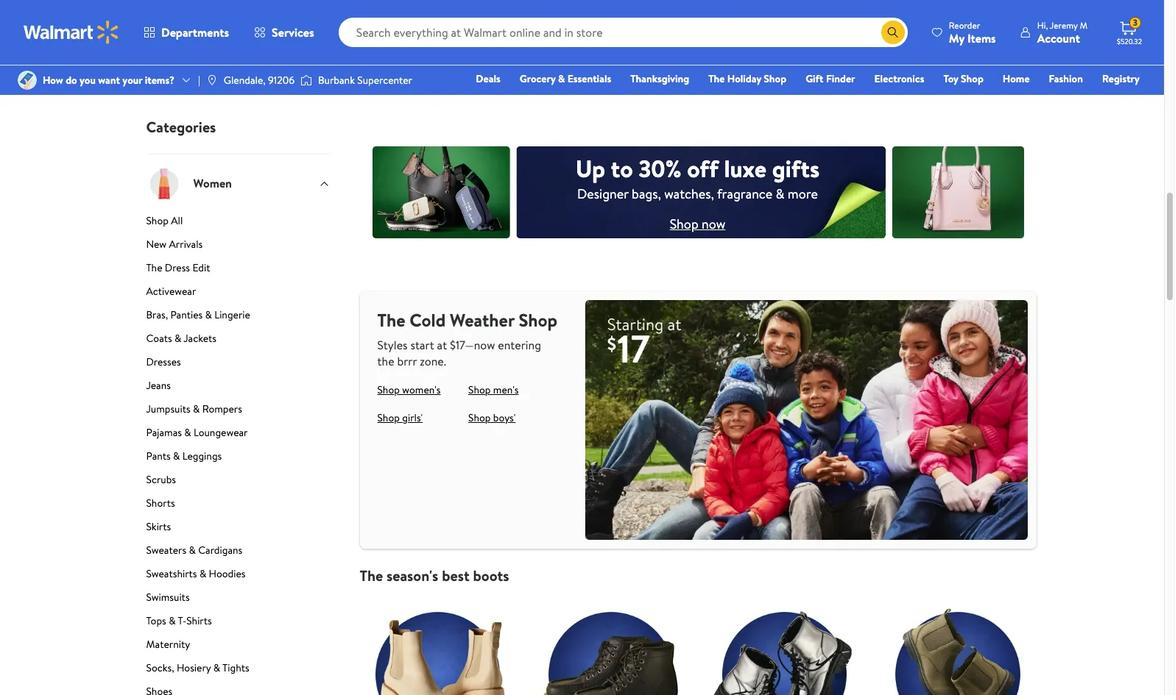 Task type: describe. For each thing, give the bounding box(es) containing it.
gift finder
[[806, 71, 855, 86]]

shop for shop boys'
[[468, 410, 491, 425]]

activewear link
[[146, 284, 330, 304]]

jewelry
[[765, 64, 804, 81]]

zone.
[[420, 353, 446, 369]]

the holiday shop
[[708, 71, 786, 86]]

start
[[410, 337, 434, 353]]

kids'
[[493, 64, 517, 81]]

home
[[1003, 71, 1030, 86]]

my
[[949, 30, 964, 46]]

& left tights
[[213, 661, 220, 676]]

luxe
[[724, 152, 766, 185]]

dress
[[165, 260, 190, 275]]

tops
[[146, 614, 166, 628]]

shop women's
[[377, 383, 441, 397]]

shop girls' link
[[377, 410, 423, 425]]

the season's best boots
[[360, 566, 509, 586]]

& for rompers
[[193, 402, 200, 416]]

jackets
[[184, 331, 216, 346]]

up to 30% off luxe gifts designer bags, watches, fragrance & more
[[576, 152, 820, 203]]

shoes link
[[591, 0, 727, 81]]

categories
[[146, 117, 216, 137]]

search icon image
[[887, 27, 899, 38]]

off
[[687, 152, 718, 185]]

your
[[122, 73, 142, 88]]

jeans
[[146, 378, 171, 393]]

tights
[[222, 661, 249, 676]]

now
[[702, 215, 725, 233]]

deals link
[[469, 71, 507, 87]]

arrivals
[[169, 237, 203, 251]]

shop now
[[670, 215, 725, 233]]

skirts
[[146, 519, 171, 534]]

pants & leggings link
[[146, 449, 330, 469]]

3 $520.32
[[1117, 16, 1142, 46]]

shop for shop women's
[[377, 383, 400, 397]]

jeans link
[[146, 378, 330, 399]]

skirts link
[[146, 519, 330, 540]]

men's link
[[283, 0, 419, 81]]

sweatshirts
[[146, 567, 197, 581]]

shop for shop now
[[670, 215, 698, 233]]

panties
[[170, 307, 203, 322]]

departments button
[[131, 15, 242, 50]]

women
[[193, 175, 232, 192]]

shop for shop girls'
[[377, 410, 400, 425]]

jumpsuits & rompers
[[146, 402, 242, 416]]

the holiday shop link
[[702, 71, 793, 87]]

$17—now
[[450, 337, 495, 353]]

shop boys'
[[468, 410, 516, 425]]

registry link
[[1095, 71, 1146, 87]]

gifts
[[772, 152, 820, 185]]

& for watches
[[807, 64, 815, 81]]

supercenter
[[357, 73, 412, 88]]

91206
[[268, 73, 295, 88]]

services button
[[242, 15, 327, 50]]

 image for glendale, 91206
[[206, 74, 218, 86]]

pajamas
[[146, 425, 182, 440]]

new arrivals link
[[146, 237, 330, 257]]

boots
[[473, 566, 509, 586]]

shop boys' link
[[468, 410, 516, 425]]

shop all link
[[146, 213, 330, 234]]

luxe image
[[371, 129, 1024, 256]]

& inside up to 30% off luxe gifts designer bags, watches, fragrance & more
[[776, 185, 784, 203]]

jewelry & watches
[[765, 64, 861, 81]]

bags & accessories
[[919, 64, 1016, 81]]

shop right toy
[[961, 71, 983, 86]]

walmart+
[[1096, 92, 1140, 107]]

finder
[[826, 71, 855, 86]]

hoodies
[[209, 567, 246, 581]]

scrubs link
[[146, 472, 330, 493]]

brrr
[[397, 353, 417, 369]]

pants & leggings
[[146, 449, 222, 464]]

bras, panties & lingerie
[[146, 307, 250, 322]]

shop for shop all
[[146, 213, 169, 228]]

scrubs
[[146, 472, 176, 487]]

pants
[[146, 449, 171, 464]]

designer
[[577, 185, 629, 203]]

departments
[[161, 24, 229, 40]]

holiday
[[727, 71, 761, 86]]

services
[[272, 24, 314, 40]]

the cold weather shop styles start at $17—now entering the brrr zone.
[[377, 307, 557, 369]]

shop men's link
[[468, 383, 519, 397]]

3
[[1133, 16, 1138, 29]]

shoes
[[644, 64, 674, 81]]

the for dress
[[146, 260, 162, 275]]

dresses
[[146, 355, 181, 369]]

toy shop link
[[937, 71, 990, 87]]



Task type: vqa. For each thing, say whether or not it's contained in the screenshot.
'Trending' group
no



Task type: locate. For each thing, give the bounding box(es) containing it.
& right pants
[[173, 449, 180, 464]]

& left hoodies
[[199, 567, 206, 581]]

hi, jeremy m account
[[1037, 19, 1087, 46]]

0 horizontal spatial  image
[[206, 74, 218, 86]]

burbank supercenter
[[318, 73, 412, 88]]

& right jewelry
[[807, 64, 815, 81]]

toy
[[943, 71, 958, 86]]

bras,
[[146, 307, 168, 322]]

0 vertical spatial list
[[120, 0, 1044, 81]]

shop left all
[[146, 213, 169, 228]]

weather
[[450, 307, 514, 332]]

& for hoodies
[[199, 567, 206, 581]]

the up styles
[[377, 307, 405, 332]]

account
[[1037, 30, 1080, 46]]

new arrivals
[[146, 237, 203, 251]]

& for loungewear
[[184, 425, 191, 440]]

edit
[[192, 260, 210, 275]]

the left 'season's' on the left of page
[[360, 566, 383, 586]]

sweaters & cardigans link
[[146, 543, 330, 564]]

grocery & essentials link
[[513, 71, 618, 87]]

sweaters
[[146, 543, 186, 558]]

jeremy
[[1050, 19, 1078, 31]]

 image right 91206
[[300, 73, 312, 88]]

grocery
[[520, 71, 556, 86]]

1 vertical spatial list
[[351, 586, 1044, 696]]

 image
[[300, 73, 312, 88], [206, 74, 218, 86]]

items?
[[145, 73, 174, 88]]

activewear
[[146, 284, 196, 299]]

sweaters & cardigans
[[146, 543, 242, 558]]

fashion link
[[1042, 71, 1090, 87]]

30%
[[639, 152, 681, 185]]

& left more
[[776, 185, 784, 203]]

watches
[[818, 64, 861, 81]]

fragrance
[[717, 185, 772, 203]]

sweatshirts & hoodies link
[[146, 567, 330, 587]]

& right the panties
[[205, 307, 212, 322]]

essentials
[[567, 71, 611, 86]]

the for holiday
[[708, 71, 725, 86]]

shop right 'holiday'
[[764, 71, 786, 86]]

& for t-
[[169, 614, 176, 628]]

debit
[[1051, 92, 1077, 107]]

& for leggings
[[173, 449, 180, 464]]

& for essentials
[[558, 71, 565, 86]]

&
[[807, 64, 815, 81], [945, 64, 953, 81], [558, 71, 565, 86], [776, 185, 784, 203], [205, 307, 212, 322], [175, 331, 181, 346], [193, 402, 200, 416], [184, 425, 191, 440], [173, 449, 180, 464], [189, 543, 196, 558], [199, 567, 206, 581], [169, 614, 176, 628], [213, 661, 220, 676]]

& right grocery
[[558, 71, 565, 86]]

accessories
[[956, 64, 1016, 81]]

more
[[788, 185, 818, 203]]

bras, panties & lingerie link
[[146, 307, 330, 328]]

kids' link
[[437, 0, 573, 81]]

leggings
[[182, 449, 222, 464]]

& for jackets
[[175, 331, 181, 346]]

 image for burbank supercenter
[[300, 73, 312, 88]]

sweatshirts & hoodies
[[146, 567, 246, 581]]

 image right |
[[206, 74, 218, 86]]

shop left boys'
[[468, 410, 491, 425]]

pajamas & loungewear
[[146, 425, 248, 440]]

shop up entering
[[519, 307, 557, 332]]

shop inside the cold weather shop styles start at $17—now entering the brrr zone.
[[519, 307, 557, 332]]

watches,
[[664, 185, 714, 203]]

men's
[[336, 64, 366, 81]]

shop down the
[[377, 383, 400, 397]]

reorder
[[949, 19, 980, 31]]

the left dress
[[146, 260, 162, 275]]

tops & t-shirts link
[[146, 614, 330, 634]]

gift finder link
[[799, 71, 862, 87]]

& right pajamas
[[184, 425, 191, 440]]

walmart image
[[24, 21, 119, 44]]

electronics link
[[868, 71, 931, 87]]

& for cardigans
[[189, 543, 196, 558]]

you
[[80, 73, 96, 88]]

shop left girls'
[[377, 410, 400, 425]]

shorts link
[[146, 496, 330, 517]]

bags
[[919, 64, 943, 81]]

 image
[[18, 71, 37, 90]]

the left 'holiday'
[[708, 71, 725, 86]]

shop left men's
[[468, 383, 491, 397]]

socks, hosiery & tights
[[146, 661, 249, 676]]

& right "coats"
[[175, 331, 181, 346]]

home link
[[996, 71, 1036, 87]]

the inside the cold weather shop styles start at $17—now entering the brrr zone.
[[377, 307, 405, 332]]

list containing women's
[[120, 0, 1044, 81]]

swimsuits
[[146, 590, 190, 605]]

shop left now
[[670, 215, 698, 233]]

shop for shop men's
[[468, 383, 491, 397]]

t-
[[178, 614, 186, 628]]

shop now link
[[670, 215, 725, 233]]

coats & jackets link
[[146, 331, 330, 352]]

glendale,
[[224, 73, 265, 88]]

the for season's
[[360, 566, 383, 586]]

dresses link
[[146, 355, 330, 375]]

women's link
[[128, 0, 265, 81]]

lingerie
[[214, 307, 250, 322]]

women button
[[146, 154, 330, 213]]

& for accessories
[[945, 64, 953, 81]]

Walmart Site-Wide search field
[[338, 18, 908, 47]]

the
[[377, 353, 394, 369]]

entering
[[498, 337, 541, 353]]

socks,
[[146, 661, 174, 676]]

men's
[[493, 383, 519, 397]]

1 horizontal spatial  image
[[300, 73, 312, 88]]

items
[[967, 30, 996, 46]]

toy shop
[[943, 71, 983, 86]]

girls'
[[402, 410, 423, 425]]

coats
[[146, 331, 172, 346]]

& left t-
[[169, 614, 176, 628]]

the for cold
[[377, 307, 405, 332]]

& up sweatshirts & hoodies
[[189, 543, 196, 558]]

to
[[611, 152, 633, 185]]

glendale, 91206
[[224, 73, 295, 88]]

boys'
[[493, 410, 516, 425]]

cold
[[410, 307, 446, 332]]

& up the pajamas & loungewear
[[193, 402, 200, 416]]

swimsuits link
[[146, 590, 330, 611]]

grocery & essentials
[[520, 71, 611, 86]]

one debit link
[[1020, 91, 1083, 107]]

Search search field
[[338, 18, 908, 47]]

list
[[120, 0, 1044, 81], [351, 586, 1044, 696]]

up
[[576, 152, 605, 185]]

m
[[1080, 19, 1087, 31]]

& right bags
[[945, 64, 953, 81]]



